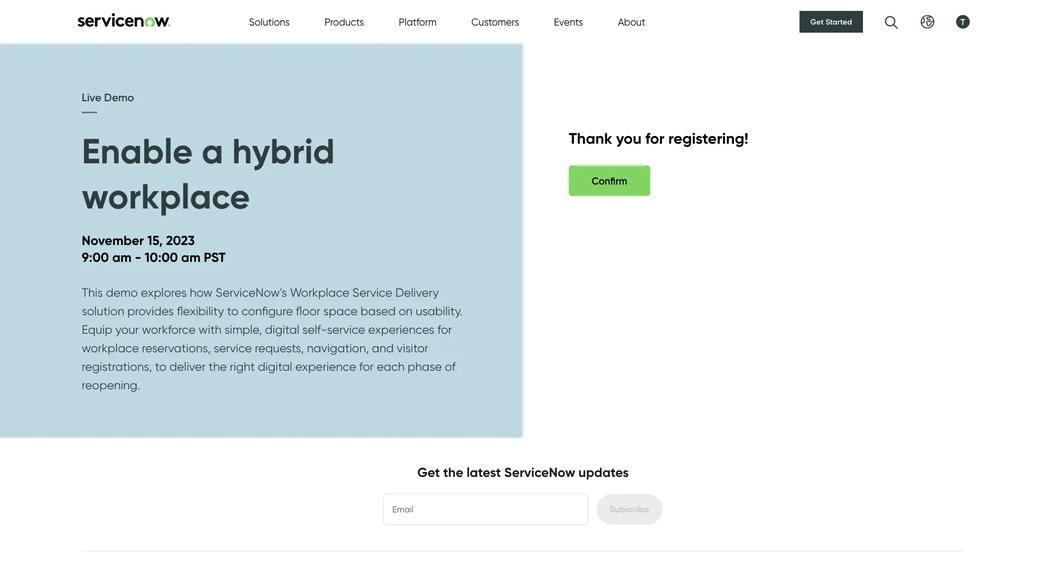 Task type: locate. For each thing, give the bounding box(es) containing it.
digital down 'requests,'
[[258, 359, 292, 374]]

usability.
[[416, 304, 463, 318]]

2 am from the left
[[181, 249, 201, 266]]

to down reservations,
[[155, 359, 166, 374]]

service down space
[[327, 322, 365, 337]]

1 vertical spatial digital
[[258, 359, 292, 374]]

about button
[[618, 14, 645, 29]]

demo
[[104, 90, 134, 104]]

am
[[112, 249, 132, 266], [181, 249, 201, 266]]

workplace
[[82, 174, 250, 218], [82, 341, 139, 355]]

customers
[[471, 16, 519, 28]]

get
[[811, 17, 824, 26], [417, 465, 440, 481]]

solution
[[82, 304, 124, 318]]

events
[[554, 16, 583, 28]]

delivery
[[395, 285, 439, 300]]

simple,
[[224, 322, 262, 337]]

1 workplace from the top
[[82, 174, 250, 218]]

0 vertical spatial to
[[227, 304, 238, 318]]

1 horizontal spatial service
[[327, 322, 365, 337]]

get for get the latest servicenow updates
[[417, 465, 440, 481]]

hybrid
[[232, 129, 335, 172]]

0 horizontal spatial for
[[359, 359, 374, 374]]

of
[[445, 359, 456, 374]]

1 horizontal spatial the
[[443, 465, 463, 481]]

0 vertical spatial digital
[[265, 322, 299, 337]]

the left right
[[209, 359, 227, 374]]

updates
[[579, 465, 629, 481]]

1 vertical spatial for
[[437, 322, 452, 337]]

am down the 2023
[[181, 249, 201, 266]]

experience
[[295, 359, 356, 374]]

0 vertical spatial workplace
[[82, 174, 250, 218]]

Email text field
[[384, 494, 588, 525]]

a
[[202, 129, 223, 172]]

servicenow image
[[76, 13, 172, 27]]

for
[[645, 129, 665, 148], [437, 322, 452, 337], [359, 359, 374, 374]]

visitor
[[397, 341, 428, 355]]

confirm button
[[569, 166, 650, 196]]

0 horizontal spatial get
[[417, 465, 440, 481]]

workplace up registrations,
[[82, 341, 139, 355]]

navigation,
[[307, 341, 369, 355]]

live
[[82, 90, 101, 104]]

space
[[323, 304, 358, 318]]

to
[[227, 304, 238, 318], [155, 359, 166, 374]]

and
[[372, 341, 394, 355]]

enable a hybrid workplace
[[82, 129, 335, 218]]

flexibility
[[177, 304, 224, 318]]

1 horizontal spatial get
[[811, 17, 824, 26]]

started
[[826, 17, 852, 26]]

how
[[190, 285, 213, 300]]

2 vertical spatial for
[[359, 359, 374, 374]]

1 vertical spatial get
[[417, 465, 440, 481]]

0 horizontal spatial the
[[209, 359, 227, 374]]

demo
[[106, 285, 138, 300]]

pst
[[204, 249, 226, 266]]

1 horizontal spatial am
[[181, 249, 201, 266]]

0 vertical spatial the
[[209, 359, 227, 374]]

service up right
[[214, 341, 252, 355]]

for right you
[[645, 129, 665, 148]]

reopening.
[[82, 378, 140, 392]]

platform button
[[399, 14, 437, 29]]

servicenow's
[[216, 285, 287, 300]]

2 workplace from the top
[[82, 341, 139, 355]]

1 vertical spatial the
[[443, 465, 463, 481]]

the
[[209, 359, 227, 374], [443, 465, 463, 481]]

for down usability.
[[437, 322, 452, 337]]

requests,
[[255, 341, 304, 355]]

thank you for registering!
[[569, 129, 749, 148]]

configure
[[241, 304, 293, 318]]

workplace
[[290, 285, 349, 300]]

provides
[[127, 304, 174, 318]]

digital
[[265, 322, 299, 337], [258, 359, 292, 374]]

get the latest servicenow updates
[[417, 465, 629, 481]]

0 horizontal spatial am
[[112, 249, 132, 266]]

to up simple,
[[227, 304, 238, 318]]

self-
[[302, 322, 327, 337]]

1 vertical spatial to
[[155, 359, 166, 374]]

0 horizontal spatial service
[[214, 341, 252, 355]]

subscribe
[[610, 504, 649, 515]]

1 horizontal spatial for
[[437, 322, 452, 337]]

the left latest
[[443, 465, 463, 481]]

0 horizontal spatial to
[[155, 359, 166, 374]]

for left each
[[359, 359, 374, 374]]

0 vertical spatial get
[[811, 17, 824, 26]]

service
[[327, 322, 365, 337], [214, 341, 252, 355]]

with
[[199, 322, 221, 337]]

solutions
[[249, 16, 290, 28]]

2023
[[166, 232, 195, 249]]

get for get started
[[811, 17, 824, 26]]

platform
[[399, 16, 437, 28]]

am left -
[[112, 249, 132, 266]]

workplace up 15, at the top
[[82, 174, 250, 218]]

0 vertical spatial for
[[645, 129, 665, 148]]

on
[[399, 304, 413, 318]]

workplace inside "enable a hybrid workplace"
[[82, 174, 250, 218]]

get started link
[[800, 11, 863, 33]]

digital up 'requests,'
[[265, 322, 299, 337]]

your
[[115, 322, 139, 337]]

november
[[82, 232, 144, 249]]

experiences
[[368, 322, 434, 337]]

1 vertical spatial workplace
[[82, 341, 139, 355]]

november 15, 2023 9:00 am - 10:00 am pst
[[82, 232, 226, 266]]

you
[[616, 129, 642, 148]]



Task type: describe. For each thing, give the bounding box(es) containing it.
workforce
[[142, 322, 196, 337]]

live demo
[[82, 90, 134, 104]]

10:00
[[145, 249, 178, 266]]

registering!
[[668, 129, 749, 148]]

workplace inside this demo explores how servicenow's workplace service delivery solution provides flexibility to configure floor space based on usability. equip your workforce with simple, digital self-service experiences for workplace reservations, service requests, navigation, and visitor registrations, to deliver the right digital experience for each phase of reopening.
[[82, 341, 139, 355]]

reservations,
[[142, 341, 211, 355]]

-
[[135, 249, 141, 266]]

subscribe button
[[597, 494, 663, 525]]

1 vertical spatial service
[[214, 341, 252, 355]]

phase
[[408, 359, 442, 374]]

events button
[[554, 14, 583, 29]]

customers button
[[471, 14, 519, 29]]

this
[[82, 285, 103, 300]]

15,
[[147, 232, 163, 249]]

floor
[[296, 304, 320, 318]]

explores
[[141, 285, 187, 300]]

0 vertical spatial service
[[327, 322, 365, 337]]

solutions button
[[249, 14, 290, 29]]

9:00
[[82, 249, 109, 266]]

thank
[[569, 129, 612, 148]]

2 horizontal spatial for
[[645, 129, 665, 148]]

each
[[377, 359, 405, 374]]

equip
[[82, 322, 112, 337]]

products
[[325, 16, 364, 28]]

the inside this demo explores how servicenow's workplace service delivery solution provides flexibility to configure floor space based on usability. equip your workforce with simple, digital self-service experiences for workplace reservations, service requests, navigation, and visitor registrations, to deliver the right digital experience for each phase of reopening.
[[209, 359, 227, 374]]

this demo explores how servicenow's workplace service delivery solution provides flexibility to configure floor space based on usability. equip your workforce with simple, digital self-service experiences for workplace reservations, service requests, navigation, and visitor registrations, to deliver the right digital experience for each phase of reopening.
[[82, 285, 463, 392]]

based
[[361, 304, 396, 318]]

deliver
[[169, 359, 206, 374]]

service
[[352, 285, 392, 300]]

1 am from the left
[[112, 249, 132, 266]]

right
[[230, 359, 255, 374]]

products button
[[325, 14, 364, 29]]

confirm
[[592, 175, 627, 187]]

get started
[[811, 17, 852, 26]]

about
[[618, 16, 645, 28]]

enable
[[82, 129, 193, 172]]

servicenow
[[504, 465, 575, 481]]

1 horizontal spatial to
[[227, 304, 238, 318]]

latest
[[467, 465, 501, 481]]

registrations,
[[82, 359, 152, 374]]



Task type: vqa. For each thing, say whether or not it's contained in the screenshot.
Customers dropdown button
yes



